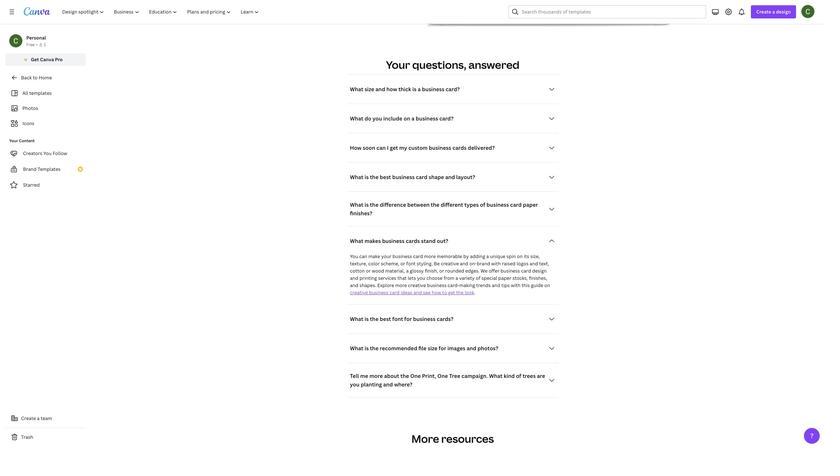 Task type: vqa. For each thing, say whether or not it's contained in the screenshot.
the All templates link
yes



Task type: describe. For each thing, give the bounding box(es) containing it.
what for what size and how thick is a business card?
[[350, 86, 363, 93]]

my
[[399, 144, 407, 152]]

is for what is the recommended file size for images and photos?
[[365, 345, 369, 352]]

are
[[537, 373, 545, 380]]

the inside "what is the best business card shape and layout?" dropdown button
[[370, 174, 379, 181]]

by
[[464, 254, 469, 260]]

templates
[[29, 90, 52, 96]]

of inside you can make your business card more memorable by adding a unique spin on its size, texture, color scheme, or font styling. be creative and on-brand with raised logos and text, cotton or wood material, a glossy finish, or rounded edges. we offer business card design and printing services that lets you choose from a variety of special paper stocks, finishes, and shapes. explore more creative business card-making trends and tips with this guide on creative business card ideas and see how to get the look .
[[476, 275, 481, 282]]

what is the best font for business cards? button
[[347, 313, 558, 326]]

what inside tell me more about the one print, one tree campaign. what kind of trees are you planting and where?
[[489, 373, 503, 380]]

0 horizontal spatial with
[[491, 261, 501, 267]]

1 horizontal spatial with
[[511, 283, 521, 289]]

font inside you can make your business card more memorable by adding a unique spin on its size, texture, color scheme, or font styling. be creative and on-brand with raised logos and text, cotton or wood material, a glossy finish, or rounded edges. we offer business card design and printing services that lets you choose from a variety of special paper stocks, finishes, and shapes. explore more creative business card-making trends and tips with this guide on creative business card ideas and see how to get the look .
[[406, 261, 416, 267]]

your
[[381, 254, 392, 260]]

finishes,
[[529, 275, 547, 282]]

variety
[[459, 275, 475, 282]]

make
[[369, 254, 380, 260]]

finish,
[[425, 268, 438, 274]]

what is the difference between the different types of business card paper finishes?
[[350, 201, 538, 217]]

business inside dropdown button
[[382, 238, 405, 245]]

text,
[[539, 261, 549, 267]]

more inside tell me more about the one print, one tree campaign. what kind of trees are you planting and where?
[[370, 373, 383, 380]]

on inside dropdown button
[[404, 115, 410, 122]]

cards inside dropdown button
[[453, 144, 467, 152]]

and left shapes.
[[350, 283, 359, 289]]

images
[[448, 345, 466, 352]]

font inside 'dropdown button'
[[392, 316, 403, 323]]

tree
[[449, 373, 461, 380]]

business inside 'dropdown button'
[[413, 316, 436, 323]]

spin
[[507, 254, 516, 260]]

what is the best business card shape and layout?
[[350, 174, 475, 181]]

explore
[[378, 283, 394, 289]]

finishes?
[[350, 210, 373, 217]]

create a design button
[[751, 5, 796, 18]]

answered
[[469, 58, 520, 72]]

2 one from the left
[[438, 373, 448, 380]]

icons
[[22, 120, 34, 127]]

rounded
[[445, 268, 464, 274]]

is for what is the best font for business cards?
[[365, 316, 369, 323]]

•
[[36, 42, 38, 47]]

tips
[[502, 283, 510, 289]]

what is the recommended file size for images and photos?
[[350, 345, 499, 352]]

of inside tell me more about the one print, one tree campaign. what kind of trees are you planting and where?
[[516, 373, 522, 380]]

styling.
[[417, 261, 433, 267]]

more resources
[[412, 432, 494, 446]]

offer
[[489, 268, 500, 274]]

for inside 'dropdown button'
[[405, 316, 412, 323]]

creators you follow
[[23, 150, 67, 157]]

see
[[423, 290, 431, 296]]

out?
[[437, 238, 448, 245]]

color
[[368, 261, 380, 267]]

your questions, answered
[[386, 58, 520, 72]]

what makes business cards stand out?
[[350, 238, 448, 245]]

what for what do you include on a business card?
[[350, 115, 363, 122]]

texture,
[[350, 261, 367, 267]]

and inside tell me more about the one print, one tree campaign. what kind of trees are you planting and where?
[[383, 381, 393, 389]]

you inside you can make your business card more memorable by adding a unique spin on its size, texture, color scheme, or font styling. be creative and on-brand with raised logos and text, cotton or wood material, a glossy finish, or rounded edges. we offer business card design and printing services that lets you choose from a variety of special paper stocks, finishes, and shapes. explore more creative business card-making trends and tips with this guide on creative business card ideas and see how to get the look .
[[417, 275, 426, 282]]

business down my at the top left of page
[[392, 174, 415, 181]]

the inside you can make your business card more memorable by adding a unique spin on its size, texture, color scheme, or font styling. be creative and on-brand with raised logos and text, cotton or wood material, a glossy finish, or rounded edges. we offer business card design and printing services that lets you choose from a variety of special paper stocks, finishes, and shapes. explore more creative business card-making trends and tips with this guide on creative business card ideas and see how to get the look .
[[456, 290, 464, 296]]

christina overa image
[[802, 5, 815, 18]]

business up the scheme,
[[393, 254, 412, 260]]

what size and how thick is a business card?
[[350, 86, 460, 93]]

0 vertical spatial card?
[[446, 86, 460, 93]]

and left thick
[[376, 86, 385, 93]]

what for what is the recommended file size for images and photos?
[[350, 345, 363, 352]]

of inside 'what is the difference between the different types of business card paper finishes?'
[[480, 201, 486, 209]]

can inside you can make your business card more memorable by adding a unique spin on its size, texture, color scheme, or font styling. be creative and on-brand with raised logos and text, cotton or wood material, a glossy finish, or rounded edges. we offer business card design and printing services that lets you choose from a variety of special paper stocks, finishes, and shapes. explore more creative business card-making trends and tips with this guide on creative business card ideas and see how to get the look .
[[359, 254, 367, 260]]

size inside the what size and how thick is a business card? dropdown button
[[365, 86, 374, 93]]

how inside dropdown button
[[387, 86, 397, 93]]

cards?
[[437, 316, 454, 323]]

brand
[[23, 166, 37, 172]]

canva
[[40, 56, 54, 63]]

best for font
[[380, 316, 391, 323]]

team
[[41, 416, 52, 422]]

glossy
[[410, 268, 424, 274]]

lets
[[408, 275, 416, 282]]

1 one from the left
[[410, 373, 421, 380]]

business right custom
[[429, 144, 451, 152]]

tell me more about the one print, one tree campaign. what kind of trees are you planting and where? button
[[347, 371, 558, 390]]

do
[[365, 115, 371, 122]]

logos
[[517, 261, 529, 267]]

can inside dropdown button
[[377, 144, 386, 152]]

get canva pro button
[[5, 53, 86, 66]]

about
[[384, 373, 399, 380]]

what do you include on a business card? button
[[347, 112, 558, 125]]

for inside dropdown button
[[439, 345, 446, 352]]

makes
[[365, 238, 381, 245]]

what is the best font for business cards?
[[350, 316, 454, 323]]

types
[[465, 201, 479, 209]]

stocks,
[[513, 275, 528, 282]]

file
[[419, 345, 427, 352]]

thick
[[399, 86, 411, 93]]

your content
[[9, 138, 35, 144]]

2 horizontal spatial more
[[424, 254, 436, 260]]

what for what is the best font for business cards?
[[350, 316, 363, 323]]

to inside you can make your business card more memorable by adding a unique spin on its size, texture, color scheme, or font styling. be creative and on-brand with raised logos and text, cotton or wood material, a glossy finish, or rounded edges. we offer business card design and printing services that lets you choose from a variety of special paper stocks, finishes, and shapes. explore more creative business card-making trends and tips with this guide on creative business card ideas and see how to get the look .
[[442, 290, 447, 296]]

and left see
[[414, 290, 422, 296]]

trash link
[[5, 431, 86, 444]]

0 horizontal spatial or
[[366, 268, 371, 274]]

free
[[26, 42, 35, 47]]

free •
[[26, 42, 38, 47]]

2 horizontal spatial on
[[545, 283, 550, 289]]

business down raised on the bottom right of the page
[[501, 268, 520, 274]]

business down choose
[[427, 283, 447, 289]]

business inside 'what is the difference between the different types of business card paper finishes?'
[[487, 201, 509, 209]]

making
[[460, 283, 475, 289]]

tell me more about the one print, one tree campaign. what kind of trees are you planting and where?
[[350, 373, 545, 389]]

where?
[[394, 381, 413, 389]]

planting
[[361, 381, 382, 389]]

0 vertical spatial you
[[373, 115, 382, 122]]

templates
[[38, 166, 61, 172]]

photos?
[[478, 345, 499, 352]]

questions,
[[412, 58, 467, 72]]

size inside what is the recommended file size for images and photos? dropdown button
[[428, 345, 438, 352]]

shape
[[429, 174, 444, 181]]

card-
[[448, 283, 460, 289]]

1 horizontal spatial creative
[[408, 283, 426, 289]]

you inside tell me more about the one print, one tree campaign. what kind of trees are you planting and where?
[[350, 381, 360, 389]]

shapes.
[[360, 283, 376, 289]]



Task type: locate. For each thing, give the bounding box(es) containing it.
0 vertical spatial creative
[[441, 261, 459, 267]]

1 horizontal spatial size
[[428, 345, 438, 352]]

or up material,
[[401, 261, 405, 267]]

what for what makes business cards stand out?
[[350, 238, 363, 245]]

business up how soon can i get my custom business cards delivered?
[[416, 115, 438, 122]]

or up printing
[[366, 268, 371, 274]]

you inside you can make your business card more memorable by adding a unique spin on its size, texture, color scheme, or font styling. be creative and on-brand with raised logos and text, cotton or wood material, a glossy finish, or rounded edges. we offer business card design and printing services that lets you choose from a variety of special paper stocks, finishes, and shapes. explore more creative business card-making trends and tips with this guide on creative business card ideas and see how to get the look .
[[350, 254, 358, 260]]

kind
[[504, 373, 515, 380]]

creative business card ideas and see how to get the look link
[[350, 290, 474, 296]]

0 vertical spatial font
[[406, 261, 416, 267]]

with down unique
[[491, 261, 501, 267]]

for left images
[[439, 345, 446, 352]]

1 horizontal spatial to
[[442, 290, 447, 296]]

and down by
[[460, 261, 469, 267]]

card? down the what size and how thick is a business card? dropdown button
[[440, 115, 454, 122]]

unique
[[490, 254, 506, 260]]

on-
[[470, 261, 477, 267]]

paper inside you can make your business card more memorable by adding a unique spin on its size, texture, color scheme, or font styling. be creative and on-brand with raised logos and text, cotton or wood material, a glossy finish, or rounded edges. we offer business card design and printing services that lets you choose from a variety of special paper stocks, finishes, and shapes. explore more creative business card-making trends and tips with this guide on creative business card ideas and see how to get the look .
[[499, 275, 512, 282]]

you can make your business card more memorable by adding a unique spin on its size, texture, color scheme, or font styling. be creative and on-brand with raised logos and text, cotton or wood material, a glossy finish, or rounded edges. we offer business card design and printing services that lets you choose from a variety of special paper stocks, finishes, and shapes. explore more creative business card-making trends and tips with this guide on creative business card ideas and see how to get the look .
[[350, 254, 550, 296]]

of right kind
[[516, 373, 522, 380]]

0 vertical spatial design
[[776, 9, 791, 15]]

one left print,
[[410, 373, 421, 380]]

0 vertical spatial on
[[404, 115, 410, 122]]

0 vertical spatial your
[[386, 58, 410, 72]]

starred link
[[5, 179, 86, 192]]

1 best from the top
[[380, 174, 391, 181]]

0 horizontal spatial cards
[[406, 238, 420, 245]]

0 vertical spatial for
[[405, 316, 412, 323]]

1 vertical spatial your
[[9, 138, 18, 144]]

size
[[365, 86, 374, 93], [428, 345, 438, 352]]

0 vertical spatial of
[[480, 201, 486, 209]]

stand
[[421, 238, 436, 245]]

0 vertical spatial how
[[387, 86, 397, 93]]

you up texture,
[[350, 254, 358, 260]]

1 horizontal spatial or
[[401, 261, 405, 267]]

what is the best business card shape and layout? button
[[347, 171, 558, 184]]

memorable
[[437, 254, 462, 260]]

1 vertical spatial you
[[350, 254, 358, 260]]

with
[[491, 261, 501, 267], [511, 283, 521, 289]]

guide
[[531, 283, 544, 289]]

2 vertical spatial on
[[545, 283, 550, 289]]

0 vertical spatial with
[[491, 261, 501, 267]]

more up styling.
[[424, 254, 436, 260]]

and down the cotton
[[350, 275, 359, 282]]

get
[[31, 56, 39, 63]]

get inside how soon can i get my custom business cards delivered? dropdown button
[[390, 144, 398, 152]]

the
[[370, 174, 379, 181], [370, 201, 379, 209], [431, 201, 440, 209], [456, 290, 464, 296], [370, 316, 379, 323], [370, 345, 379, 352], [401, 373, 409, 380]]

1 horizontal spatial can
[[377, 144, 386, 152]]

more down "that"
[[395, 283, 407, 289]]

font
[[406, 261, 416, 267], [392, 316, 403, 323]]

how to design and print your own business cards image
[[424, 0, 674, 26]]

0 vertical spatial to
[[33, 74, 38, 81]]

cards left delivered?
[[453, 144, 467, 152]]

0 horizontal spatial size
[[365, 86, 374, 93]]

and down 'size,'
[[530, 261, 538, 267]]

of right types
[[480, 201, 486, 209]]

your for your questions, answered
[[386, 58, 410, 72]]

best for business
[[380, 174, 391, 181]]

of
[[480, 201, 486, 209], [476, 275, 481, 282], [516, 373, 522, 380]]

from
[[444, 275, 455, 282]]

1 horizontal spatial one
[[438, 373, 448, 380]]

0 vertical spatial can
[[377, 144, 386, 152]]

and left tips
[[492, 283, 500, 289]]

1 horizontal spatial create
[[757, 9, 772, 15]]

pro
[[55, 56, 63, 63]]

1 horizontal spatial get
[[448, 290, 455, 296]]

me
[[360, 373, 368, 380]]

for down 'ideas'
[[405, 316, 412, 323]]

1 horizontal spatial font
[[406, 261, 416, 267]]

printing
[[360, 275, 377, 282]]

starred
[[23, 182, 40, 188]]

0 horizontal spatial can
[[359, 254, 367, 260]]

back
[[21, 74, 32, 81]]

paper inside 'what is the difference between the different types of business card paper finishes?'
[[523, 201, 538, 209]]

1 vertical spatial size
[[428, 345, 438, 352]]

what inside 'what is the difference between the different types of business card paper finishes?'
[[350, 201, 363, 209]]

brand
[[477, 261, 490, 267]]

icons link
[[9, 117, 82, 130]]

design inside dropdown button
[[776, 9, 791, 15]]

your left content
[[9, 138, 18, 144]]

1 vertical spatial creative
[[408, 283, 426, 289]]

0 vertical spatial get
[[390, 144, 398, 152]]

creative down memorable
[[441, 261, 459, 267]]

how right see
[[432, 290, 441, 296]]

create inside create a team button
[[21, 416, 36, 422]]

all
[[22, 90, 28, 96]]

0 horizontal spatial create
[[21, 416, 36, 422]]

get inside you can make your business card more memorable by adding a unique spin on its size, texture, color scheme, or font styling. be creative and on-brand with raised logos and text, cotton or wood material, a glossy finish, or rounded edges. we offer business card design and printing services that lets you choose from a variety of special paper stocks, finishes, and shapes. explore more creative business card-making trends and tips with this guide on creative business card ideas and see how to get the look .
[[448, 290, 455, 296]]

to down from
[[442, 290, 447, 296]]

tell
[[350, 373, 359, 380]]

0 vertical spatial paper
[[523, 201, 538, 209]]

to right back at the left top of page
[[33, 74, 38, 81]]

we
[[481, 268, 488, 274]]

1 vertical spatial of
[[476, 275, 481, 282]]

recommended
[[380, 345, 417, 352]]

raised
[[502, 261, 516, 267]]

1 horizontal spatial for
[[439, 345, 446, 352]]

best up difference
[[380, 174, 391, 181]]

1 vertical spatial paper
[[499, 275, 512, 282]]

your for your content
[[9, 138, 18, 144]]

1 vertical spatial cards
[[406, 238, 420, 245]]

choose
[[427, 275, 443, 282]]

best inside dropdown button
[[380, 174, 391, 181]]

what inside 'dropdown button'
[[350, 316, 363, 323]]

a inside dropdown button
[[773, 9, 775, 15]]

brand templates link
[[5, 163, 86, 176]]

cards
[[453, 144, 467, 152], [406, 238, 420, 245]]

you down glossy
[[417, 275, 426, 282]]

photos link
[[9, 102, 82, 115]]

0 vertical spatial size
[[365, 86, 374, 93]]

design left christina overa 'icon'
[[776, 9, 791, 15]]

0 horizontal spatial you
[[350, 381, 360, 389]]

what for what is the best business card shape and layout?
[[350, 174, 363, 181]]

is inside 'dropdown button'
[[365, 316, 369, 323]]

the inside what is the recommended file size for images and photos? dropdown button
[[370, 345, 379, 352]]

photos
[[22, 105, 38, 111]]

difference
[[380, 201, 406, 209]]

how
[[350, 144, 362, 152]]

0 horizontal spatial design
[[532, 268, 547, 274]]

the inside what is the best font for business cards? 'dropdown button'
[[370, 316, 379, 323]]

card inside 'what is the difference between the different types of business card paper finishes?'
[[510, 201, 522, 209]]

is for what is the best business card shape and layout?
[[365, 174, 369, 181]]

0 horizontal spatial more
[[370, 373, 383, 380]]

trends
[[476, 283, 491, 289]]

you right the 'do' at the top of the page
[[373, 115, 382, 122]]

None search field
[[509, 5, 707, 18]]

is
[[413, 86, 417, 93], [365, 174, 369, 181], [365, 201, 369, 209], [365, 316, 369, 323], [365, 345, 369, 352]]

business left cards? on the right of page
[[413, 316, 436, 323]]

1 vertical spatial get
[[448, 290, 455, 296]]

create a team button
[[5, 412, 86, 425]]

1 horizontal spatial you
[[350, 254, 358, 260]]

business down questions,
[[422, 86, 445, 93]]

0 vertical spatial best
[[380, 174, 391, 181]]

different
[[441, 201, 463, 209]]

create inside create a design dropdown button
[[757, 9, 772, 15]]

what do you include on a business card?
[[350, 115, 454, 122]]

2 horizontal spatial or
[[440, 268, 444, 274]]

can left i
[[377, 144, 386, 152]]

more
[[412, 432, 439, 446]]

0 horizontal spatial you
[[43, 150, 52, 157]]

soon
[[363, 144, 375, 152]]

size right file
[[428, 345, 438, 352]]

trash
[[21, 434, 33, 441]]

1 horizontal spatial how
[[432, 290, 441, 296]]

font up glossy
[[406, 261, 416, 267]]

1 vertical spatial on
[[517, 254, 523, 260]]

brand templates
[[23, 166, 61, 172]]

0 vertical spatial create
[[757, 9, 772, 15]]

adding
[[470, 254, 485, 260]]

1 vertical spatial more
[[395, 283, 407, 289]]

1 vertical spatial how
[[432, 290, 441, 296]]

1 vertical spatial font
[[392, 316, 403, 323]]

cotton
[[350, 268, 365, 274]]

can up texture,
[[359, 254, 367, 260]]

back to home
[[21, 74, 52, 81]]

business right types
[[487, 201, 509, 209]]

get right i
[[390, 144, 398, 152]]

0 horizontal spatial how
[[387, 86, 397, 93]]

1 horizontal spatial cards
[[453, 144, 467, 152]]

you
[[373, 115, 382, 122], [417, 275, 426, 282], [350, 381, 360, 389]]

2 horizontal spatial you
[[417, 275, 426, 282]]

the inside tell me more about the one print, one tree campaign. what kind of trees are you planting and where?
[[401, 373, 409, 380]]

2 vertical spatial creative
[[350, 290, 368, 296]]

print,
[[422, 373, 436, 380]]

0 vertical spatial you
[[43, 150, 52, 157]]

how inside you can make your business card more memorable by adding a unique spin on its size, texture, color scheme, or font styling. be creative and on-brand with raised logos and text, cotton or wood material, a glossy finish, or rounded edges. we offer business card design and printing services that lets you choose from a variety of special paper stocks, finishes, and shapes. explore more creative business card-making trends and tips with this guide on creative business card ideas and see how to get the look .
[[432, 290, 441, 296]]

design inside you can make your business card more memorable by adding a unique spin on its size, texture, color scheme, or font styling. be creative and on-brand with raised logos and text, cotton or wood material, a glossy finish, or rounded edges. we offer business card design and printing services that lets you choose from a variety of special paper stocks, finishes, and shapes. explore more creative business card-making trends and tips with this guide on creative business card ideas and see how to get the look .
[[532, 268, 547, 274]]

creative
[[441, 261, 459, 267], [408, 283, 426, 289], [350, 290, 368, 296]]

a inside button
[[37, 416, 40, 422]]

create for create a design
[[757, 9, 772, 15]]

get down card-
[[448, 290, 455, 296]]

delivered?
[[468, 144, 495, 152]]

1
[[44, 42, 46, 47]]

1 horizontal spatial you
[[373, 115, 382, 122]]

home
[[39, 74, 52, 81]]

0 vertical spatial more
[[424, 254, 436, 260]]

is for what is the difference between the different types of business card paper finishes?
[[365, 201, 369, 209]]

0 horizontal spatial one
[[410, 373, 421, 380]]

top level navigation element
[[58, 5, 265, 18]]

font down 'ideas'
[[392, 316, 403, 323]]

0 vertical spatial cards
[[453, 144, 467, 152]]

how soon can i get my custom business cards delivered? button
[[347, 141, 558, 155]]

1 horizontal spatial your
[[386, 58, 410, 72]]

0 horizontal spatial for
[[405, 316, 412, 323]]

and right images
[[467, 345, 477, 352]]

0 horizontal spatial creative
[[350, 290, 368, 296]]

look
[[465, 290, 474, 296]]

Search search field
[[522, 6, 702, 18]]

2 vertical spatial of
[[516, 373, 522, 380]]

follow
[[53, 150, 67, 157]]

1 vertical spatial with
[[511, 283, 521, 289]]

1 vertical spatial best
[[380, 316, 391, 323]]

one left the "tree" at the bottom of page
[[438, 373, 448, 380]]

paper
[[523, 201, 538, 209], [499, 275, 512, 282]]

1 horizontal spatial design
[[776, 9, 791, 15]]

size up the 'do' at the top of the page
[[365, 86, 374, 93]]

how left thick
[[387, 86, 397, 93]]

1 vertical spatial you
[[417, 275, 426, 282]]

cards left stand
[[406, 238, 420, 245]]

business up your
[[382, 238, 405, 245]]

what for what is the difference between the different types of business card paper finishes?
[[350, 201, 363, 209]]

or
[[401, 261, 405, 267], [366, 268, 371, 274], [440, 268, 444, 274]]

create for create a team
[[21, 416, 36, 422]]

resources
[[442, 432, 494, 446]]

all templates
[[22, 90, 52, 96]]

and right shape at the top of the page
[[445, 174, 455, 181]]

1 vertical spatial for
[[439, 345, 446, 352]]

1 vertical spatial design
[[532, 268, 547, 274]]

design up finishes,
[[532, 268, 547, 274]]

more up planting
[[370, 373, 383, 380]]

between
[[408, 201, 430, 209]]

0 horizontal spatial get
[[390, 144, 398, 152]]

1 vertical spatial to
[[442, 290, 447, 296]]

create a team
[[21, 416, 52, 422]]

ideas
[[401, 290, 413, 296]]

0 horizontal spatial paper
[[499, 275, 512, 282]]

1 vertical spatial card?
[[440, 115, 454, 122]]

business down explore
[[369, 290, 389, 296]]

of up trends on the bottom of page
[[476, 275, 481, 282]]

is inside 'what is the difference between the different types of business card paper finishes?'
[[365, 201, 369, 209]]

1 horizontal spatial paper
[[523, 201, 538, 209]]

2 vertical spatial you
[[350, 381, 360, 389]]

services
[[378, 275, 397, 282]]

your up thick
[[386, 58, 410, 72]]

on right the guide
[[545, 283, 550, 289]]

on right include
[[404, 115, 410, 122]]

creative down shapes.
[[350, 290, 368, 296]]

a
[[773, 9, 775, 15], [418, 86, 421, 93], [412, 115, 415, 122], [487, 254, 489, 260], [406, 268, 409, 274], [456, 275, 458, 282], [37, 416, 40, 422]]

2 horizontal spatial creative
[[441, 261, 459, 267]]

0 horizontal spatial to
[[33, 74, 38, 81]]

creative up creative business card ideas and see how to get the look link
[[408, 283, 426, 289]]

can
[[377, 144, 386, 152], [359, 254, 367, 260]]

design
[[776, 9, 791, 15], [532, 268, 547, 274]]

1 vertical spatial create
[[21, 416, 36, 422]]

0 horizontal spatial font
[[392, 316, 403, 323]]

card? down your questions, answered
[[446, 86, 460, 93]]

1 vertical spatial can
[[359, 254, 367, 260]]

with down stocks,
[[511, 283, 521, 289]]

best up "recommended"
[[380, 316, 391, 323]]

card?
[[446, 86, 460, 93], [440, 115, 454, 122]]

1 horizontal spatial on
[[517, 254, 523, 260]]

2 vertical spatial more
[[370, 373, 383, 380]]

0 horizontal spatial your
[[9, 138, 18, 144]]

0 horizontal spatial on
[[404, 115, 410, 122]]

what inside dropdown button
[[350, 238, 363, 245]]

1 horizontal spatial more
[[395, 283, 407, 289]]

how
[[387, 86, 397, 93], [432, 290, 441, 296]]

best inside 'dropdown button'
[[380, 316, 391, 323]]

you left follow
[[43, 150, 52, 157]]

cards inside dropdown button
[[406, 238, 420, 245]]

edges.
[[466, 268, 480, 274]]

custom
[[409, 144, 428, 152]]

size,
[[531, 254, 540, 260]]

or down be
[[440, 268, 444, 274]]

and down about
[[383, 381, 393, 389]]

2 best from the top
[[380, 316, 391, 323]]

creators you follow link
[[5, 147, 86, 160]]

its
[[524, 254, 529, 260]]

trees
[[523, 373, 536, 380]]

on left its
[[517, 254, 523, 260]]

you down tell
[[350, 381, 360, 389]]



